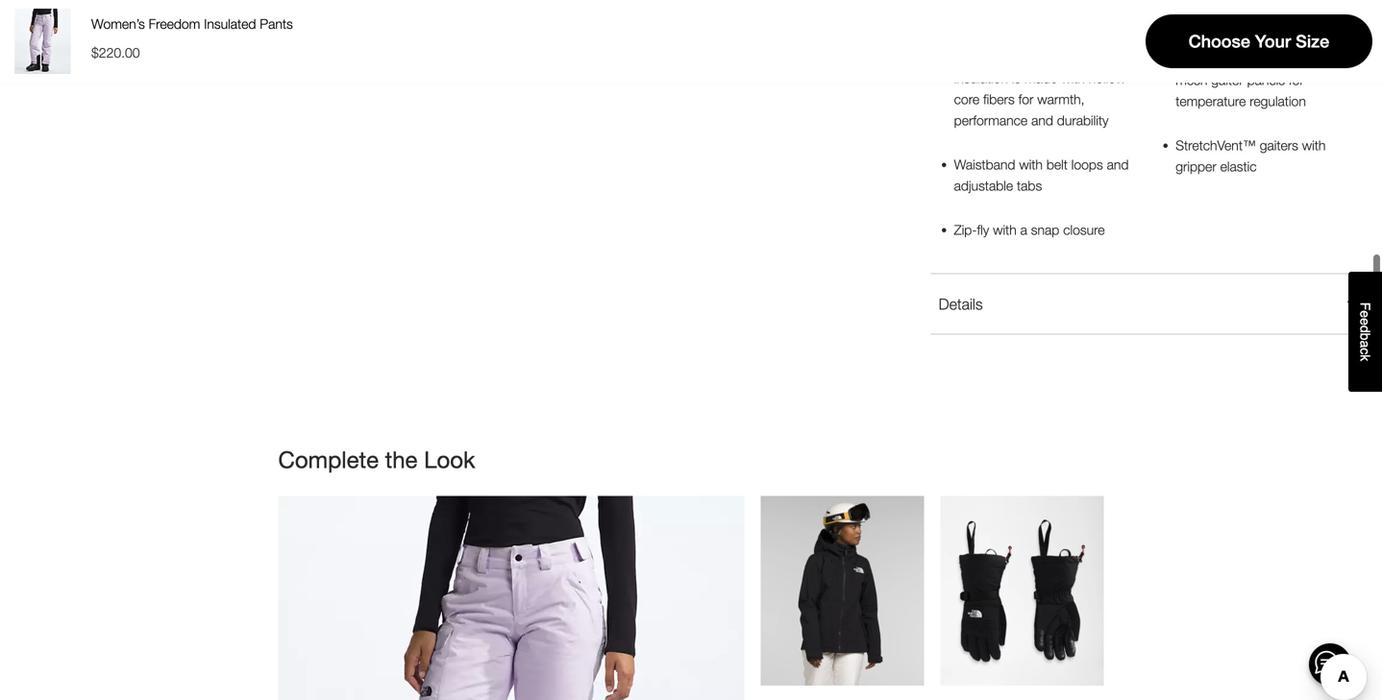Task type: locate. For each thing, give the bounding box(es) containing it.
and
[[1343, 51, 1365, 67], [1032, 112, 1054, 128], [1107, 157, 1129, 172]]

women's freedom insulated pants image
[[278, 496, 745, 701]]

waistband with belt loops and adjustable tabs
[[954, 157, 1129, 194]]

elastic
[[1221, 159, 1257, 174]]

with up 'vents'
[[1335, 30, 1359, 46]]

eco
[[1037, 49, 1060, 65]]

0 horizontal spatial for
[[1019, 91, 1034, 107]]

1 horizontal spatial a
[[1358, 341, 1373, 348]]

with right fly
[[993, 222, 1017, 238]]

with up tabs
[[1019, 157, 1043, 172]]

with right gaiters
[[1302, 137, 1326, 153]]

for down thigh
[[1289, 72, 1304, 88]]

0 vertical spatial a
[[1021, 222, 1028, 238]]

adjustable
[[954, 178, 1013, 194]]

chimney
[[1176, 30, 1227, 46]]

mesh
[[1176, 72, 1208, 88]]

1 horizontal spatial for
[[1289, 72, 1304, 88]]

women's freedom insulated pants
[[91, 16, 293, 32]]

1 horizontal spatial and
[[1107, 157, 1129, 172]]

1 vertical spatial for
[[1019, 91, 1034, 107]]

complete
[[278, 446, 379, 473]]

2 e from the top
[[1358, 318, 1373, 326]]

waistband
[[954, 157, 1016, 172]]

with
[[1335, 30, 1359, 46], [1061, 70, 1085, 86], [1302, 137, 1326, 153], [1019, 157, 1043, 172], [993, 222, 1017, 238]]

look
[[424, 446, 475, 473]]

and right loops
[[1107, 157, 1129, 172]]

choose your size
[[1189, 31, 1330, 51]]

2 vertical spatial and
[[1107, 157, 1129, 172]]

and inside waistband with belt loops and adjustable tabs
[[1107, 157, 1129, 172]]

size
[[1296, 31, 1330, 51]]

temperature
[[1176, 93, 1246, 109]]

insulated
[[204, 16, 256, 32]]

synthetic
[[1063, 49, 1115, 65]]

b
[[1358, 333, 1373, 341]]

0 vertical spatial for
[[1289, 72, 1304, 88]]

e up the b
[[1358, 318, 1373, 326]]

for
[[1289, 72, 1304, 88], [1019, 91, 1034, 107]]

and down "warmth,"
[[1032, 112, 1054, 128]]

1 vertical spatial and
[[1032, 112, 1054, 128]]

0 horizontal spatial and
[[1032, 112, 1054, 128]]

a up k
[[1358, 341, 1373, 348]]

a left snap
[[1021, 222, 1028, 238]]

for down is at the right top of page
[[1019, 91, 1034, 107]]

freedom
[[149, 16, 200, 32]]

c
[[1358, 348, 1373, 355]]

0 horizontal spatial a
[[1021, 222, 1028, 238]]

thigh
[[1276, 51, 1304, 67]]

performance
[[954, 112, 1028, 128]]

warmth,
[[1038, 91, 1085, 107]]

a inside button
[[1358, 341, 1373, 348]]

e
[[1358, 311, 1373, 318], [1358, 318, 1373, 326]]

heatseeker™ eco synthetic insulation is made with hollow- core fibers for warmth, performance and durability
[[954, 49, 1131, 128]]

for inside chimney venting™ system with mesh-lined inner-thigh vents and mesh gaiter panels for temperature regulation
[[1289, 72, 1304, 88]]

your
[[1255, 31, 1291, 51]]

e up d
[[1358, 311, 1373, 318]]

mesh-
[[1176, 51, 1213, 67]]

with inside heatseeker™ eco synthetic insulation is made with hollow- core fibers for warmth, performance and durability
[[1061, 70, 1085, 86]]

a
[[1021, 222, 1028, 238], [1358, 341, 1373, 348]]

with up "warmth,"
[[1061, 70, 1085, 86]]

zip-fly with a snap closure
[[954, 222, 1105, 238]]

with inside chimney venting™ system with mesh-lined inner-thigh vents and mesh gaiter panels for temperature regulation
[[1335, 30, 1359, 46]]

1 vertical spatial a
[[1358, 341, 1373, 348]]

regulation
[[1250, 93, 1306, 109]]

system
[[1290, 30, 1332, 46]]

0 vertical spatial and
[[1343, 51, 1365, 67]]

2 horizontal spatial and
[[1343, 51, 1365, 67]]

f e e d b a c k
[[1358, 303, 1373, 362]]

and right 'vents'
[[1343, 51, 1365, 67]]

belt
[[1047, 157, 1068, 172]]



Task type: vqa. For each thing, say whether or not it's contained in the screenshot.
the bottommost for
yes



Task type: describe. For each thing, give the bounding box(es) containing it.
f e e d b a c k button
[[1349, 272, 1382, 392]]

k
[[1358, 355, 1373, 362]]

stretchvent™
[[1176, 137, 1256, 153]]

inner-
[[1243, 51, 1276, 67]]

complete the look
[[278, 446, 475, 473]]

details button
[[931, 274, 1373, 334]]

gripper
[[1176, 159, 1217, 174]]

fly
[[977, 222, 989, 238]]

women's montana ski gloves image
[[941, 496, 1104, 686]]

with inside the stretchvent™ gaiters with gripper elastic
[[1302, 137, 1326, 153]]

hollow-
[[1089, 70, 1131, 86]]

gaiter
[[1212, 72, 1244, 88]]

heatseeker™
[[954, 49, 1033, 65]]

tabs
[[1017, 178, 1042, 194]]

insulation
[[954, 70, 1008, 86]]

made
[[1025, 70, 1058, 86]]

pants
[[260, 16, 293, 32]]

women's
[[91, 16, 145, 32]]

$220.00
[[91, 45, 140, 61]]

https://images.thenorthface.com/is/image/thenorthface/nf0a5acy_pmi_hero?$color swatch$ image
[[10, 9, 75, 74]]

panels
[[1248, 72, 1285, 88]]

women's freedom stretch jacket image
[[761, 496, 924, 686]]

lined
[[1213, 51, 1240, 67]]

details
[[939, 295, 983, 313]]

durability
[[1057, 112, 1109, 128]]

stretchvent™ gaiters with gripper elastic
[[1176, 137, 1326, 174]]

the
[[385, 446, 418, 473]]

snap
[[1031, 222, 1060, 238]]

gaiters
[[1260, 137, 1299, 153]]

d
[[1358, 326, 1373, 333]]

1 e from the top
[[1358, 311, 1373, 318]]

loops
[[1072, 157, 1103, 172]]

zip-
[[954, 222, 977, 238]]

choose your size button
[[1146, 14, 1373, 68]]

fibers
[[984, 91, 1015, 107]]

is
[[1012, 70, 1021, 86]]

chimney venting™ system with mesh-lined inner-thigh vents and mesh gaiter panels for temperature regulation
[[1176, 30, 1365, 109]]

f
[[1358, 303, 1373, 311]]

core
[[954, 91, 980, 107]]

and inside chimney venting™ system with mesh-lined inner-thigh vents and mesh gaiter panels for temperature regulation
[[1343, 51, 1365, 67]]

and inside heatseeker™ eco synthetic insulation is made with hollow- core fibers for warmth, performance and durability
[[1032, 112, 1054, 128]]

closure
[[1063, 222, 1105, 238]]

choose
[[1189, 31, 1251, 51]]

venting™
[[1231, 30, 1287, 46]]

vents
[[1308, 51, 1339, 67]]

for inside heatseeker™ eco synthetic insulation is made with hollow- core fibers for warmth, performance and durability
[[1019, 91, 1034, 107]]

with inside waistband with belt loops and adjustable tabs
[[1019, 157, 1043, 172]]



